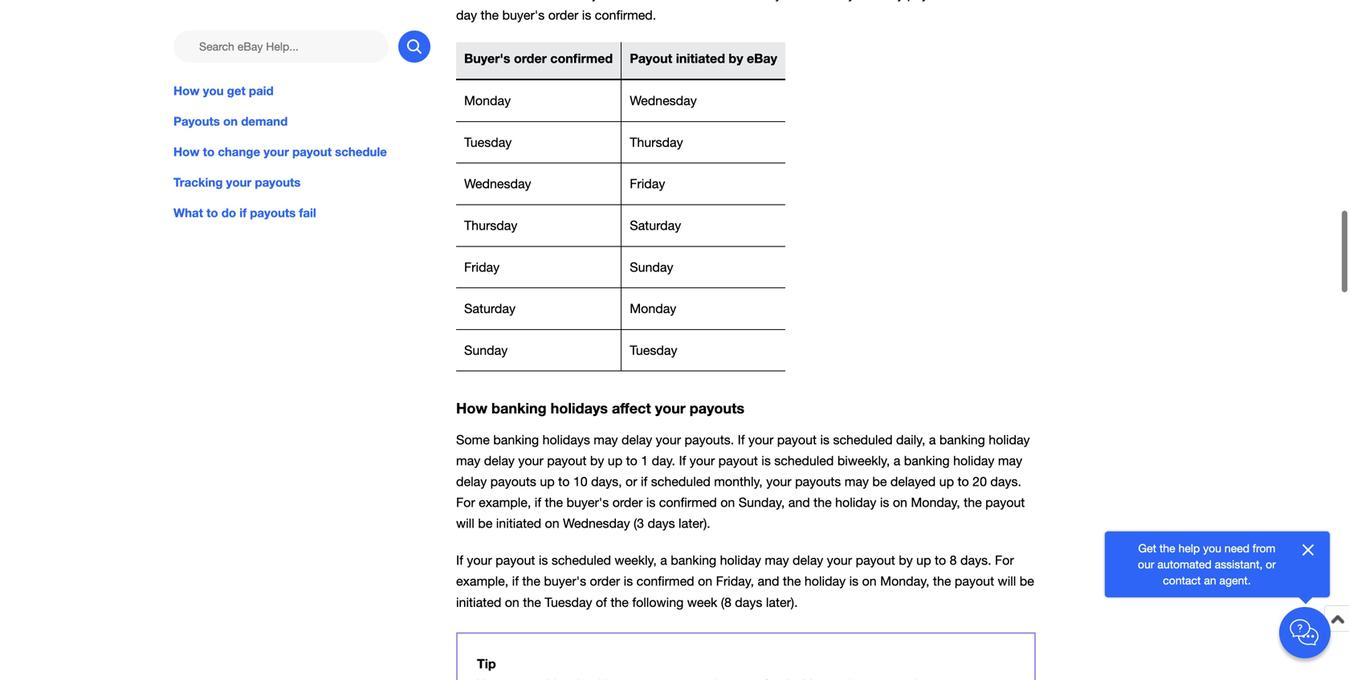 Task type: locate. For each thing, give the bounding box(es) containing it.
1 horizontal spatial saturday
[[630, 218, 681, 233]]

10
[[573, 474, 588, 489]]

1 vertical spatial for
[[995, 553, 1014, 568]]

holidays
[[551, 400, 608, 417], [543, 432, 590, 447]]

1 vertical spatial tuesday
[[630, 343, 677, 358]]

holidays left affect
[[551, 400, 608, 417]]

2 horizontal spatial tuesday
[[630, 343, 677, 358]]

to left the 8
[[935, 553, 946, 568]]

1 vertical spatial monday
[[630, 301, 676, 316]]

1 horizontal spatial by
[[729, 50, 743, 66]]

1 vertical spatial a
[[894, 453, 901, 468]]

0 horizontal spatial saturday
[[464, 301, 516, 316]]

a
[[929, 432, 936, 447], [894, 453, 901, 468], [660, 553, 667, 568]]

to
[[203, 145, 215, 159], [206, 206, 218, 220], [626, 453, 638, 468], [558, 474, 570, 489], [958, 474, 969, 489], [935, 553, 946, 568]]

later). inside if your payout is scheduled weekly, a banking holiday may delay your payout by up to 8 days. for example, if the buyer's order is confirmed on friday, and the holiday is on monday, the payout will be initiated on the tuesday of the following week (8 days later).
[[766, 595, 798, 610]]

1 vertical spatial you
[[203, 84, 224, 98]]

scheduled up 'sunday,'
[[774, 453, 834, 468]]

1 horizontal spatial later).
[[766, 595, 798, 610]]

an
[[1204, 574, 1217, 587]]

0 vertical spatial be
[[873, 474, 887, 489]]

daily,
[[896, 432, 926, 447]]

how up some
[[456, 400, 488, 417]]

Search eBay Help... text field
[[173, 31, 389, 63]]

how inside how to change your payout schedule link
[[173, 145, 200, 159]]

be inside if your payout is scheduled weekly, a banking holiday may delay your payout by up to 8 days. for example, if the buyer's order is confirmed on friday, and the holiday is on monday, the payout will be initiated on the tuesday of the following week (8 days later).
[[1020, 574, 1034, 589]]

confirmed
[[550, 50, 613, 66], [659, 495, 717, 510], [637, 574, 694, 589]]

1 horizontal spatial a
[[894, 453, 901, 468]]

payouts right the daily
[[907, 0, 953, 2]]

to left 1 day. on the bottom of page
[[626, 453, 638, 468]]

1 vertical spatial will
[[456, 516, 474, 531]]

0 horizontal spatial will
[[456, 516, 474, 531]]

0 vertical spatial if
[[738, 432, 745, 447]]

confirmed down the shows
[[550, 50, 613, 66]]

based
[[957, 0, 992, 2]]

1 horizontal spatial monday
[[630, 301, 676, 316]]

your inside "link"
[[226, 175, 252, 190]]

order up of
[[590, 574, 620, 589]]

0 vertical spatial you
[[592, 0, 613, 2]]

how inside "how you get paid" link
[[173, 84, 200, 98]]

or
[[626, 474, 637, 489], [1266, 558, 1276, 571]]

on
[[996, 0, 1010, 2], [223, 114, 238, 129], [721, 495, 735, 510], [893, 495, 907, 510], [545, 516, 559, 531], [698, 574, 713, 589], [862, 574, 877, 589], [505, 595, 520, 610]]

up left 20 on the bottom
[[939, 474, 954, 489]]

you up confirmed.
[[592, 0, 613, 2]]

if your payout is scheduled weekly, a banking holiday may delay your payout by up to 8 days. for example, if the buyer's order is confirmed on friday, and the holiday is on monday, the payout will be initiated on the tuesday of the following week (8 days later).
[[456, 553, 1034, 610]]

is inside the table below shows you the timeframe for when ebay will initiate your daily payouts based on the day the buyer's order is confirmed.
[[582, 8, 591, 23]]

0 vertical spatial holidays
[[551, 400, 608, 417]]

0 vertical spatial or
[[626, 474, 637, 489]]

what to do if payouts fail link
[[173, 204, 430, 222]]

do
[[221, 206, 236, 220]]

payout
[[292, 145, 332, 159], [777, 432, 817, 447], [547, 453, 587, 468], [719, 453, 758, 468], [986, 495, 1025, 510], [496, 553, 535, 568], [856, 553, 895, 568], [955, 574, 994, 589]]

holiday
[[989, 432, 1030, 447], [953, 453, 995, 468], [835, 495, 877, 510], [720, 553, 761, 568], [805, 574, 846, 589]]

you left get
[[203, 84, 224, 98]]

holidays inside the some banking holidays may delay your payouts. if your payout is scheduled daily, a banking holiday may delay your payout by up to 1 day. if your payout is scheduled biweekly, a banking holiday may delay payouts up to 10 days, or if scheduled monthly, your payouts may be delayed up to 20 days. for example, if the buyer's order is confirmed on sunday, and the holiday is on monday, the payout will be initiated on wednesday (3 days later).
[[543, 432, 590, 447]]

1 horizontal spatial thursday
[[630, 135, 683, 150]]

1 vertical spatial confirmed
[[659, 495, 717, 510]]

later).
[[679, 516, 711, 531], [766, 595, 798, 610]]

2 vertical spatial be
[[1020, 574, 1034, 589]]

0 vertical spatial and
[[788, 495, 810, 510]]

for inside if your payout is scheduled weekly, a banking holiday may delay your payout by up to 8 days. for example, if the buyer's order is confirmed on friday, and the holiday is on monday, the payout will be initiated on the tuesday of the following week (8 days later).
[[995, 553, 1014, 568]]

1 vertical spatial later).
[[766, 595, 798, 610]]

delayed
[[891, 474, 936, 489]]

order inside the table below shows you the timeframe for when ebay will initiate your daily payouts based on the day the buyer's order is confirmed.
[[548, 8, 579, 23]]

order inside if your payout is scheduled weekly, a banking holiday may delay your payout by up to 8 days. for example, if the buyer's order is confirmed on friday, and the holiday is on monday, the payout will be initiated on the tuesday of the following week (8 days later).
[[590, 574, 620, 589]]

how up payouts
[[173, 84, 200, 98]]

0 vertical spatial sunday
[[630, 260, 673, 275]]

1 horizontal spatial you
[[592, 0, 613, 2]]

2 horizontal spatial by
[[899, 553, 913, 568]]

2 vertical spatial wednesday
[[563, 516, 630, 531]]

1 horizontal spatial will
[[785, 0, 804, 2]]

payouts
[[907, 0, 953, 2], [255, 175, 301, 190], [250, 206, 296, 220], [690, 400, 745, 417], [490, 474, 536, 489], [795, 474, 841, 489]]

the
[[616, 0, 634, 2], [1014, 0, 1032, 2], [481, 8, 499, 23], [545, 495, 563, 510], [814, 495, 832, 510], [964, 495, 982, 510], [1160, 542, 1176, 555], [522, 574, 540, 589], [783, 574, 801, 589], [933, 574, 951, 589], [523, 595, 541, 610], [611, 595, 629, 610]]

the inside get the help you need from our automated assistant, or contact an agent.
[[1160, 542, 1176, 555]]

1 horizontal spatial be
[[873, 474, 887, 489]]

order down the days,
[[613, 495, 643, 510]]

1 vertical spatial monday,
[[880, 574, 930, 589]]

how
[[173, 84, 200, 98], [173, 145, 200, 159], [456, 400, 488, 417]]

for
[[699, 0, 715, 2]]

below
[[513, 0, 548, 2]]

you inside get the help you need from our automated assistant, or contact an agent.
[[1203, 542, 1222, 555]]

2 horizontal spatial you
[[1203, 542, 1222, 555]]

or down the from
[[1266, 558, 1276, 571]]

holidays up 10
[[543, 432, 590, 447]]

wednesday
[[630, 93, 697, 108], [464, 176, 531, 191], [563, 516, 630, 531]]

days. right 20 on the bottom
[[991, 474, 1022, 489]]

payouts left 'fail' on the top left
[[250, 206, 296, 220]]

how for how you get paid
[[173, 84, 200, 98]]

on inside the table below shows you the timeframe for when ebay will initiate your daily payouts based on the day the buyer's order is confirmed.
[[996, 0, 1010, 2]]

0 vertical spatial for
[[456, 495, 475, 510]]

the table below shows you the timeframe for when ebay will initiate your daily payouts based on the day the buyer's order is confirmed.
[[456, 0, 1032, 23]]

up up the days,
[[608, 453, 623, 468]]

assistant,
[[1215, 558, 1263, 571]]

1 horizontal spatial friday
[[630, 176, 665, 191]]

1 horizontal spatial and
[[788, 495, 810, 510]]

1 vertical spatial and
[[758, 574, 779, 589]]

0 horizontal spatial and
[[758, 574, 779, 589]]

up left the 8
[[917, 553, 931, 568]]

by down the table below shows you the timeframe for when ebay will initiate your daily payouts based on the day the buyer's order is confirmed.
[[729, 50, 743, 66]]

initiate
[[807, 0, 845, 2]]

1 vertical spatial sunday
[[464, 343, 508, 358]]

0 horizontal spatial a
[[660, 553, 667, 568]]

the
[[456, 0, 478, 2]]

how down payouts
[[173, 145, 200, 159]]

confirmed up following
[[637, 574, 694, 589]]

0 vertical spatial will
[[785, 0, 804, 2]]

0 vertical spatial days.
[[991, 474, 1022, 489]]

how to change your payout schedule link
[[173, 143, 430, 161]]

some
[[456, 432, 490, 447]]

0 vertical spatial ebay
[[753, 0, 782, 2]]

may
[[594, 432, 618, 447], [456, 453, 480, 468], [998, 453, 1022, 468], [845, 474, 869, 489], [765, 553, 789, 568]]

initiated
[[676, 50, 725, 66], [496, 516, 541, 531], [456, 595, 501, 610]]

1 vertical spatial holidays
[[543, 432, 590, 447]]

by
[[729, 50, 743, 66], [590, 453, 604, 468], [899, 553, 913, 568]]

wednesday inside the some banking holidays may delay your payouts. if your payout is scheduled daily, a banking holiday may delay your payout by up to 1 day. if your payout is scheduled biweekly, a banking holiday may delay payouts up to 10 days, or if scheduled monthly, your payouts may be delayed up to 20 days. for example, if the buyer's order is confirmed on sunday, and the holiday is on monday, the payout will be initiated on wednesday (3 days later).
[[563, 516, 630, 531]]

a right 'daily,'
[[929, 432, 936, 447]]

to inside if your payout is scheduled weekly, a banking holiday may delay your payout by up to 8 days. for example, if the buyer's order is confirmed on friday, and the holiday is on monday, the payout will be initiated on the tuesday of the following week (8 days later).
[[935, 553, 946, 568]]

you
[[592, 0, 613, 2], [203, 84, 224, 98], [1203, 542, 1222, 555]]

0 vertical spatial buyer's
[[502, 8, 545, 23]]

scheduled up of
[[552, 553, 611, 568]]

monday,
[[911, 495, 960, 510], [880, 574, 930, 589]]

thursday
[[630, 135, 683, 150], [464, 218, 518, 233]]

payouts down biweekly, at the bottom of the page
[[795, 474, 841, 489]]

your
[[848, 0, 874, 2], [264, 145, 289, 159], [226, 175, 252, 190], [655, 400, 686, 417], [656, 432, 681, 447], [748, 432, 774, 447], [518, 453, 544, 468], [690, 453, 715, 468], [766, 474, 792, 489], [467, 553, 492, 568], [827, 553, 852, 568]]

0 vertical spatial wednesday
[[630, 93, 697, 108]]

0 vertical spatial by
[[729, 50, 743, 66]]

payout
[[630, 50, 672, 66]]

ebay down the table below shows you the timeframe for when ebay will initiate your daily payouts based on the day the buyer's order is confirmed.
[[747, 50, 777, 66]]

scheduled up biweekly, at the bottom of the page
[[833, 432, 893, 447]]

tuesday
[[464, 135, 512, 150], [630, 343, 677, 358], [545, 595, 592, 610]]

later). right the (3 days
[[679, 516, 711, 531]]

0 horizontal spatial or
[[626, 474, 637, 489]]

2 vertical spatial tuesday
[[545, 595, 592, 610]]

buyer's
[[502, 8, 545, 23], [567, 495, 609, 510], [544, 574, 586, 589]]

order down the shows
[[548, 8, 579, 23]]

friday
[[630, 176, 665, 191], [464, 260, 500, 275]]

0 horizontal spatial sunday
[[464, 343, 508, 358]]

and up days
[[758, 574, 779, 589]]

you right help
[[1203, 542, 1222, 555]]

some banking holidays may delay your payouts. if your payout is scheduled daily, a banking holiday may delay your payout by up to 1 day. if your payout is scheduled biweekly, a banking holiday may delay payouts up to 10 days, or if scheduled monthly, your payouts may be delayed up to 20 days. for example, if the buyer's order is confirmed on sunday, and the holiday is on monday, the payout will be initiated on wednesday (3 days later).
[[456, 432, 1030, 531]]

1 horizontal spatial if
[[679, 453, 686, 468]]

a inside if your payout is scheduled weekly, a banking holiday may delay your payout by up to 8 days. for example, if the buyer's order is confirmed on friday, and the holiday is on monday, the payout will be initiated on the tuesday of the following week (8 days later).
[[660, 553, 667, 568]]

shows
[[551, 0, 588, 2]]

1 vertical spatial initiated
[[496, 516, 541, 531]]

payouts down how to change your payout schedule
[[255, 175, 301, 190]]

sunday
[[630, 260, 673, 275], [464, 343, 508, 358]]

contact
[[1163, 574, 1201, 587]]

1 vertical spatial or
[[1266, 558, 1276, 571]]

by left the 8
[[899, 553, 913, 568]]

1 vertical spatial saturday
[[464, 301, 516, 316]]

if
[[240, 206, 247, 220], [641, 474, 648, 489], [535, 495, 541, 510], [512, 574, 519, 589]]

later). inside the some banking holidays may delay your payouts. if your payout is scheduled daily, a banking holiday may delay your payout by up to 1 day. if your payout is scheduled biweekly, a banking holiday may delay payouts up to 10 days, or if scheduled monthly, your payouts may be delayed up to 20 days. for example, if the buyer's order is confirmed on sunday, and the holiday is on monday, the payout will be initiated on wednesday (3 days later).
[[679, 516, 711, 531]]

scheduled
[[833, 432, 893, 447], [774, 453, 834, 468], [651, 474, 711, 489], [552, 553, 611, 568]]

banking inside if your payout is scheduled weekly, a banking holiday may delay your payout by up to 8 days. for example, if the buyer's order is confirmed on friday, and the holiday is on monday, the payout will be initiated on the tuesday of the following week (8 days later).
[[671, 553, 717, 568]]

buyer's inside if your payout is scheduled weekly, a banking holiday may delay your payout by up to 8 days. for example, if the buyer's order is confirmed on friday, and the holiday is on monday, the payout will be initiated on the tuesday of the following week (8 days later).
[[544, 574, 586, 589]]

and inside if your payout is scheduled weekly, a banking holiday may delay your payout by up to 8 days. for example, if the buyer's order is confirmed on friday, and the holiday is on monday, the payout will be initiated on the tuesday of the following week (8 days later).
[[758, 574, 779, 589]]

payouts inside "link"
[[255, 175, 301, 190]]

payouts on demand link
[[173, 112, 430, 130]]

payouts inside the table below shows you the timeframe for when ebay will initiate your daily payouts based on the day the buyer's order is confirmed.
[[907, 0, 953, 2]]

confirmed.
[[595, 8, 656, 23]]

0 vertical spatial a
[[929, 432, 936, 447]]

0 vertical spatial later).
[[679, 516, 711, 531]]

2 vertical spatial buyer's
[[544, 574, 586, 589]]

1 horizontal spatial for
[[995, 553, 1014, 568]]

by up the days,
[[590, 453, 604, 468]]

a right weekly,
[[660, 553, 667, 568]]

2 vertical spatial how
[[456, 400, 488, 417]]

you inside the table below shows you the timeframe for when ebay will initiate your daily payouts based on the day the buyer's order is confirmed.
[[592, 0, 613, 2]]

2 horizontal spatial a
[[929, 432, 936, 447]]

2 vertical spatial a
[[660, 553, 667, 568]]

0 vertical spatial thursday
[[630, 135, 683, 150]]

automated
[[1158, 558, 1212, 571]]

for right the 8
[[995, 553, 1014, 568]]

2 vertical spatial you
[[1203, 542, 1222, 555]]

following
[[632, 595, 684, 610]]

fail
[[299, 206, 316, 220]]

delay inside if your payout is scheduled weekly, a banking holiday may delay your payout by up to 8 days. for example, if the buyer's order is confirmed on friday, and the holiday is on monday, the payout will be initiated on the tuesday of the following week (8 days later).
[[793, 553, 823, 568]]

0 horizontal spatial later).
[[679, 516, 711, 531]]

example, inside if your payout is scheduled weekly, a banking holiday may delay your payout by up to 8 days. for example, if the buyer's order is confirmed on friday, and the holiday is on monday, the payout will be initiated on the tuesday of the following week (8 days later).
[[456, 574, 509, 589]]

0 horizontal spatial thursday
[[464, 218, 518, 233]]

by inside if your payout is scheduled weekly, a banking holiday may delay your payout by up to 8 days. for example, if the buyer's order is confirmed on friday, and the holiday is on monday, the payout will be initiated on the tuesday of the following week (8 days later).
[[899, 553, 913, 568]]

confirmed up the (3 days
[[659, 495, 717, 510]]

1 vertical spatial friday
[[464, 260, 500, 275]]

initiated inside the some banking holidays may delay your payouts. if your payout is scheduled daily, a banking holiday may delay your payout by up to 1 day. if your payout is scheduled biweekly, a banking holiday may delay payouts up to 10 days, or if scheduled monthly, your payouts may be delayed up to 20 days. for example, if the buyer's order is confirmed on sunday, and the holiday is on monday, the payout will be initiated on wednesday (3 days later).
[[496, 516, 541, 531]]

get
[[227, 84, 246, 98]]

schedule
[[335, 145, 387, 159]]

0 horizontal spatial monday
[[464, 93, 511, 108]]

ebay right when in the top right of the page
[[753, 0, 782, 2]]

change
[[218, 145, 260, 159]]

days. right the 8
[[961, 553, 992, 568]]

2 horizontal spatial if
[[738, 432, 745, 447]]

or right the days,
[[626, 474, 637, 489]]

how for how to change your payout schedule
[[173, 145, 200, 159]]

0 horizontal spatial by
[[590, 453, 604, 468]]

and
[[788, 495, 810, 510], [758, 574, 779, 589]]

example,
[[479, 495, 531, 510], [456, 574, 509, 589]]

sunday,
[[739, 495, 785, 510]]

confirmed inside the some banking holidays may delay your payouts. if your payout is scheduled daily, a banking holiday may delay your payout by up to 1 day. if your payout is scheduled biweekly, a banking holiday may delay payouts up to 10 days, or if scheduled monthly, your payouts may be delayed up to 20 days. for example, if the buyer's order is confirmed on sunday, and the holiday is on monday, the payout will be initiated on wednesday (3 days later).
[[659, 495, 717, 510]]

1 vertical spatial example,
[[456, 574, 509, 589]]

2 vertical spatial if
[[456, 553, 463, 568]]

when
[[718, 0, 749, 2]]

is
[[582, 8, 591, 23], [820, 432, 830, 447], [762, 453, 771, 468], [646, 495, 656, 510], [880, 495, 889, 510], [539, 553, 548, 568], [624, 574, 633, 589], [849, 574, 859, 589]]

2 horizontal spatial will
[[998, 574, 1016, 589]]

2 vertical spatial initiated
[[456, 595, 501, 610]]

1 vertical spatial buyer's
[[567, 495, 609, 510]]

a down 'daily,'
[[894, 453, 901, 468]]

will
[[785, 0, 804, 2], [456, 516, 474, 531], [998, 574, 1016, 589]]

2 vertical spatial by
[[899, 553, 913, 568]]

if
[[738, 432, 745, 447], [679, 453, 686, 468], [456, 553, 463, 568]]

order
[[548, 8, 579, 23], [514, 50, 547, 66], [613, 495, 643, 510], [590, 574, 620, 589]]

0 vertical spatial tuesday
[[464, 135, 512, 150]]

1 vertical spatial how
[[173, 145, 200, 159]]

0 horizontal spatial friday
[[464, 260, 500, 275]]

how banking holidays affect your payouts
[[456, 400, 745, 417]]

and right 'sunday,'
[[788, 495, 810, 510]]

0 horizontal spatial be
[[478, 516, 493, 531]]

be
[[873, 474, 887, 489], [478, 516, 493, 531], [1020, 574, 1034, 589]]

1 horizontal spatial or
[[1266, 558, 1276, 571]]

0 vertical spatial example,
[[479, 495, 531, 510]]

for inside the some banking holidays may delay your payouts. if your payout is scheduled daily, a banking holiday may delay your payout by up to 1 day. if your payout is scheduled biweekly, a banking holiday may delay payouts up to 10 days, or if scheduled monthly, your payouts may be delayed up to 20 days. for example, if the buyer's order is confirmed on sunday, and the holiday is on monday, the payout will be initiated on wednesday (3 days later).
[[456, 495, 475, 510]]

if inside if your payout is scheduled weekly, a banking holiday may delay your payout by up to 8 days. for example, if the buyer's order is confirmed on friday, and the holiday is on monday, the payout will be initiated on the tuesday of the following week (8 days later).
[[512, 574, 519, 589]]

2 horizontal spatial be
[[1020, 574, 1034, 589]]

days. inside the some banking holidays may delay your payouts. if your payout is scheduled daily, a banking holiday may delay your payout by up to 1 day. if your payout is scheduled biweekly, a banking holiday may delay payouts up to 10 days, or if scheduled monthly, your payouts may be delayed up to 20 days. for example, if the buyer's order is confirmed on sunday, and the holiday is on monday, the payout will be initiated on wednesday (3 days later).
[[991, 474, 1022, 489]]

1 vertical spatial thursday
[[464, 218, 518, 233]]

monday
[[464, 93, 511, 108], [630, 301, 676, 316]]

up
[[608, 453, 623, 468], [540, 474, 555, 489], [939, 474, 954, 489], [917, 553, 931, 568]]

later). right days
[[766, 595, 798, 610]]

days,
[[591, 474, 622, 489]]

payout initiated by ebay
[[630, 50, 777, 66]]

up left 10
[[540, 474, 555, 489]]

0 vertical spatial how
[[173, 84, 200, 98]]

will inside the some banking holidays may delay your payouts. if your payout is scheduled daily, a banking holiday may delay your payout by up to 1 day. if your payout is scheduled biweekly, a banking holiday may delay payouts up to 10 days, or if scheduled monthly, your payouts may be delayed up to 20 days. for example, if the buyer's order is confirmed on sunday, and the holiday is on monday, the payout will be initiated on wednesday (3 days later).
[[456, 516, 474, 531]]

0 horizontal spatial for
[[456, 495, 475, 510]]

days.
[[991, 474, 1022, 489], [961, 553, 992, 568]]

buyer's
[[464, 50, 510, 66]]

our
[[1138, 558, 1155, 571]]

saturday
[[630, 218, 681, 233], [464, 301, 516, 316]]

1 vertical spatial by
[[590, 453, 604, 468]]

0 horizontal spatial if
[[456, 553, 463, 568]]

or inside get the help you need from our automated assistant, or contact an agent.
[[1266, 558, 1276, 571]]

1 vertical spatial days.
[[961, 553, 992, 568]]

how you get paid
[[173, 84, 274, 98]]

for down some
[[456, 495, 475, 510]]

1 horizontal spatial tuesday
[[545, 595, 592, 610]]

0 vertical spatial monday,
[[911, 495, 960, 510]]

banking
[[492, 400, 547, 417], [493, 432, 539, 447], [940, 432, 985, 447], [904, 453, 950, 468], [671, 553, 717, 568]]



Task type: vqa. For each thing, say whether or not it's contained in the screenshot.
1 link at the right top of page
no



Task type: describe. For each thing, give the bounding box(es) containing it.
payouts up the payouts.
[[690, 400, 745, 417]]

of
[[596, 595, 607, 610]]

need
[[1225, 542, 1250, 555]]

confirmed inside if your payout is scheduled weekly, a banking holiday may delay your payout by up to 8 days. for example, if the buyer's order is confirmed on friday, and the holiday is on monday, the payout will be initiated on the tuesday of the following week (8 days later).
[[637, 574, 694, 589]]

holidays for may
[[543, 432, 590, 447]]

payouts.
[[685, 432, 734, 447]]

order right buyer's
[[514, 50, 547, 66]]

if inside if your payout is scheduled weekly, a banking holiday may delay your payout by up to 8 days. for example, if the buyer's order is confirmed on friday, and the holiday is on monday, the payout will be initiated on the tuesday of the following week (8 days later).
[[456, 553, 463, 568]]

buyer's inside the table below shows you the timeframe for when ebay will initiate your daily payouts based on the day the buyer's order is confirmed.
[[502, 8, 545, 23]]

scheduled inside if your payout is scheduled weekly, a banking holiday may delay your payout by up to 8 days. for example, if the buyer's order is confirmed on friday, and the holiday is on monday, the payout will be initiated on the tuesday of the following week (8 days later).
[[552, 553, 611, 568]]

from
[[1253, 542, 1276, 555]]

to left do in the top of the page
[[206, 206, 218, 220]]

8
[[950, 553, 957, 568]]

by inside the some banking holidays may delay your payouts. if your payout is scheduled daily, a banking holiday may delay your payout by up to 1 day. if your payout is scheduled biweekly, a banking holiday may delay payouts up to 10 days, or if scheduled monthly, your payouts may be delayed up to 20 days. for example, if the buyer's order is confirmed on sunday, and the holiday is on monday, the payout will be initiated on wednesday (3 days later).
[[590, 453, 604, 468]]

1 vertical spatial be
[[478, 516, 493, 531]]

how for how banking holidays affect your payouts
[[456, 400, 488, 417]]

table
[[481, 0, 510, 2]]

payouts on demand
[[173, 114, 288, 129]]

affect
[[612, 400, 651, 417]]

or inside the some banking holidays may delay your payouts. if your payout is scheduled daily, a banking holiday may delay your payout by up to 1 day. if your payout is scheduled biweekly, a banking holiday may delay payouts up to 10 days, or if scheduled monthly, your payouts may be delayed up to 20 days. for example, if the buyer's order is confirmed on sunday, and the holiday is on monday, the payout will be initiated on wednesday (3 days later).
[[626, 474, 637, 489]]

buyer's inside the some banking holidays may delay your payouts. if your payout is scheduled daily, a banking holiday may delay your payout by up to 1 day. if your payout is scheduled biweekly, a banking holiday may delay payouts up to 10 days, or if scheduled monthly, your payouts may be delayed up to 20 days. for example, if the buyer's order is confirmed on sunday, and the holiday is on monday, the payout will be initiated on wednesday (3 days later).
[[567, 495, 609, 510]]

week
[[687, 595, 718, 610]]

1 horizontal spatial sunday
[[630, 260, 673, 275]]

your inside the table below shows you the timeframe for when ebay will initiate your daily payouts based on the day the buyer's order is confirmed.
[[848, 0, 874, 2]]

0 horizontal spatial you
[[203, 84, 224, 98]]

agent.
[[1220, 574, 1251, 587]]

to left 10
[[558, 474, 570, 489]]

paid
[[249, 84, 274, 98]]

20
[[973, 474, 987, 489]]

demand
[[241, 114, 288, 129]]

monday, inside the some banking holidays may delay your payouts. if your payout is scheduled daily, a banking holiday may delay your payout by up to 1 day. if your payout is scheduled biweekly, a banking holiday may delay payouts up to 10 days, or if scheduled monthly, your payouts may be delayed up to 20 days. for example, if the buyer's order is confirmed on sunday, and the holiday is on monday, the payout will be initiated on wednesday (3 days later).
[[911, 495, 960, 510]]

get
[[1139, 542, 1157, 555]]

how you get paid link
[[173, 82, 430, 100]]

1 vertical spatial ebay
[[747, 50, 777, 66]]

ebay inside the table below shows you the timeframe for when ebay will initiate your daily payouts based on the day the buyer's order is confirmed.
[[753, 0, 782, 2]]

0 vertical spatial saturday
[[630, 218, 681, 233]]

weekly,
[[615, 553, 657, 568]]

and inside the some banking holidays may delay your payouts. if your payout is scheduled daily, a banking holiday may delay your payout by up to 1 day. if your payout is scheduled biweekly, a banking holiday may delay payouts up to 10 days, or if scheduled monthly, your payouts may be delayed up to 20 days. for example, if the buyer's order is confirmed on sunday, and the holiday is on monday, the payout will be initiated on wednesday (3 days later).
[[788, 495, 810, 510]]

tracking your payouts
[[173, 175, 301, 190]]

holidays for affect
[[551, 400, 608, 417]]

how to change your payout schedule
[[173, 145, 387, 159]]

biweekly,
[[838, 453, 890, 468]]

monthly,
[[714, 474, 763, 489]]

daily
[[877, 0, 904, 2]]

1 vertical spatial wednesday
[[464, 176, 531, 191]]

what to do if payouts fail
[[173, 206, 316, 220]]

timeframe
[[638, 0, 696, 2]]

day
[[456, 8, 477, 23]]

initiated inside if your payout is scheduled weekly, a banking holiday may delay your payout by up to 8 days. for example, if the buyer's order is confirmed on friday, and the holiday is on monday, the payout will be initiated on the tuesday of the following week (8 days later).
[[456, 595, 501, 610]]

to left change
[[203, 145, 215, 159]]

get the help you need from our automated assistant, or contact an agent.
[[1138, 542, 1276, 587]]

1 day.
[[641, 453, 675, 468]]

(3 days
[[634, 516, 675, 531]]

tip
[[477, 656, 496, 671]]

days
[[735, 595, 762, 610]]

will inside the table below shows you the timeframe for when ebay will initiate your daily payouts based on the day the buyer's order is confirmed.
[[785, 0, 804, 2]]

may inside if your payout is scheduled weekly, a banking holiday may delay your payout by up to 8 days. for example, if the buyer's order is confirmed on friday, and the holiday is on monday, the payout will be initiated on the tuesday of the following week (8 days later).
[[765, 553, 789, 568]]

1 vertical spatial if
[[679, 453, 686, 468]]

0 vertical spatial initiated
[[676, 50, 725, 66]]

tuesday inside if your payout is scheduled weekly, a banking holiday may delay your payout by up to 8 days. for example, if the buyer's order is confirmed on friday, and the holiday is on monday, the payout will be initiated on the tuesday of the following week (8 days later).
[[545, 595, 592, 610]]

scheduled down 1 day. on the bottom of page
[[651, 474, 711, 489]]

(8
[[721, 595, 732, 610]]

to left 20 on the bottom
[[958, 474, 969, 489]]

example, inside the some banking holidays may delay your payouts. if your payout is scheduled daily, a banking holiday may delay your payout by up to 1 day. if your payout is scheduled biweekly, a banking holiday may delay payouts up to 10 days, or if scheduled monthly, your payouts may be delayed up to 20 days. for example, if the buyer's order is confirmed on sunday, and the holiday is on monday, the payout will be initiated on wednesday (3 days later).
[[479, 495, 531, 510]]

payouts left 10
[[490, 474, 536, 489]]

0 vertical spatial confirmed
[[550, 50, 613, 66]]

what
[[173, 206, 203, 220]]

order inside the some banking holidays may delay your payouts. if your payout is scheduled daily, a banking holiday may delay your payout by up to 1 day. if your payout is scheduled biweekly, a banking holiday may delay payouts up to 10 days, or if scheduled monthly, your payouts may be delayed up to 20 days. for example, if the buyer's order is confirmed on sunday, and the holiday is on monday, the payout will be initiated on wednesday (3 days later).
[[613, 495, 643, 510]]

tracking
[[173, 175, 223, 190]]

tracking your payouts link
[[173, 174, 430, 191]]

0 vertical spatial friday
[[630, 176, 665, 191]]

will inside if your payout is scheduled weekly, a banking holiday may delay your payout by up to 8 days. for example, if the buyer's order is confirmed on friday, and the holiday is on monday, the payout will be initiated on the tuesday of the following week (8 days later).
[[998, 574, 1016, 589]]

get the help you need from our automated assistant, or contact an agent. tooltip
[[1131, 541, 1283, 589]]

days. inside if your payout is scheduled weekly, a banking holiday may delay your payout by up to 8 days. for example, if the buyer's order is confirmed on friday, and the holiday is on monday, the payout will be initiated on the tuesday of the following week (8 days later).
[[961, 553, 992, 568]]

monday, inside if your payout is scheduled weekly, a banking holiday may delay your payout by up to 8 days. for example, if the buyer's order is confirmed on friday, and the holiday is on monday, the payout will be initiated on the tuesday of the following week (8 days later).
[[880, 574, 930, 589]]

help
[[1179, 542, 1200, 555]]

buyer's order confirmed
[[464, 50, 613, 66]]

up inside if your payout is scheduled weekly, a banking holiday may delay your payout by up to 8 days. for example, if the buyer's order is confirmed on friday, and the holiday is on monday, the payout will be initiated on the tuesday of the following week (8 days later).
[[917, 553, 931, 568]]

friday,
[[716, 574, 754, 589]]

0 horizontal spatial tuesday
[[464, 135, 512, 150]]

payouts
[[173, 114, 220, 129]]



